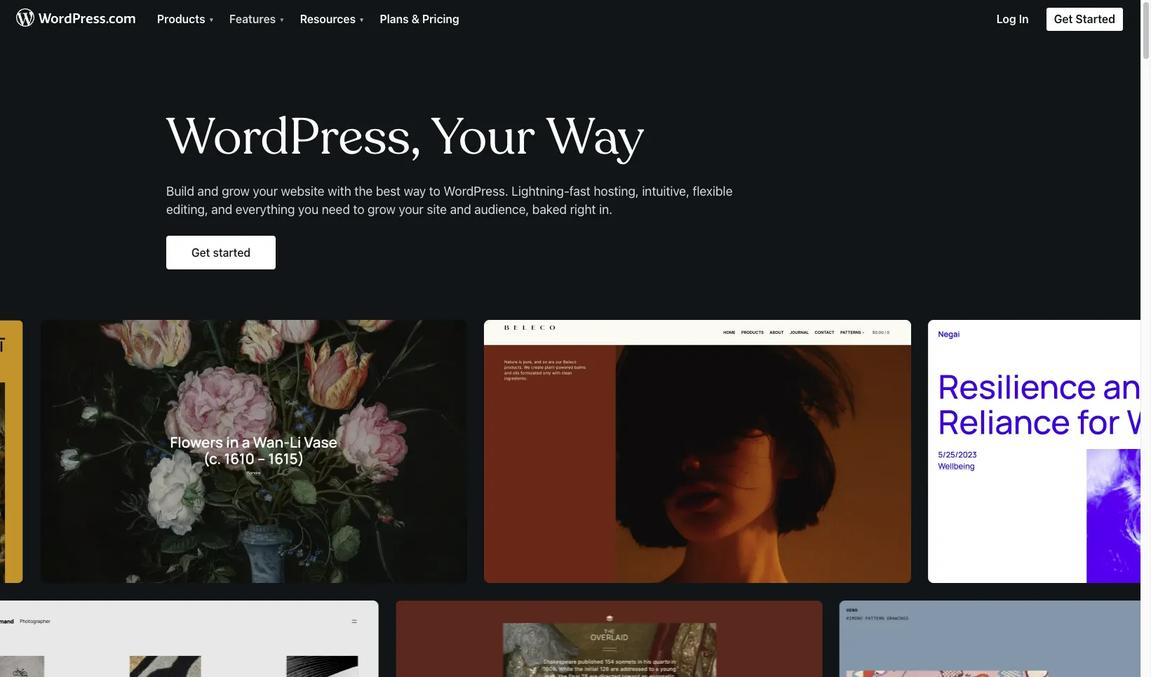 Task type: vqa. For each thing, say whether or not it's contained in the screenshot.
BEST
yes



Task type: locate. For each thing, give the bounding box(es) containing it.
features button
[[221, 0, 292, 32]]

your up everything
[[253, 184, 278, 199]]

grow down the best
[[368, 202, 396, 217]]

log
[[997, 13, 1017, 25]]

theme erma image
[[0, 601, 375, 677]]

with
[[328, 184, 352, 199]]

resources
[[300, 13, 359, 25]]

grow
[[222, 184, 250, 199], [368, 202, 396, 217]]

1 horizontal spatial your
[[399, 202, 424, 217]]

get started
[[1055, 13, 1116, 25]]

get
[[1055, 13, 1074, 25], [192, 246, 210, 259]]

0 horizontal spatial get
[[192, 246, 210, 259]]

website
[[281, 184, 325, 199]]

wordpress.com navigation menu menu
[[0, 0, 1141, 677]]

way
[[404, 184, 426, 199]]

1 vertical spatial get
[[192, 246, 210, 259]]

wordpress, your way
[[166, 105, 645, 170]]

get left started
[[192, 246, 210, 259]]

and right the editing,
[[211, 202, 233, 217]]

log in link
[[989, 0, 1038, 32]]

1 vertical spatial to
[[353, 202, 365, 217]]

0 vertical spatial get
[[1055, 13, 1074, 25]]

0 vertical spatial grow
[[222, 184, 250, 199]]

to down the
[[353, 202, 365, 217]]

your way
[[431, 105, 645, 170]]

and up the editing,
[[198, 184, 219, 199]]

theme covr image
[[45, 320, 472, 583]]

best
[[376, 184, 401, 199]]

products button
[[149, 0, 221, 32]]

to
[[430, 184, 441, 199], [353, 202, 365, 217]]

get started link
[[1038, 0, 1141, 32]]

0 vertical spatial your
[[253, 184, 278, 199]]

plans & pricing
[[380, 13, 460, 25]]

intuitive,
[[643, 184, 690, 199]]

and right site
[[450, 202, 472, 217]]

fast
[[570, 184, 591, 199]]

get for get started
[[1055, 13, 1074, 25]]

1 horizontal spatial to
[[430, 184, 441, 199]]

1 vertical spatial grow
[[368, 202, 396, 217]]

to up site
[[430, 184, 441, 199]]

1 horizontal spatial get
[[1055, 13, 1074, 25]]

get left started in the top right of the page
[[1055, 13, 1074, 25]]

your
[[253, 184, 278, 199], [399, 202, 424, 217]]

0 horizontal spatial your
[[253, 184, 278, 199]]

plans & pricing link
[[372, 0, 468, 32]]

log in
[[997, 13, 1030, 25]]

your down way
[[399, 202, 424, 217]]

0 vertical spatial to
[[430, 184, 441, 199]]

wordpress.
[[444, 184, 509, 199]]

pricing
[[423, 13, 460, 25]]

and
[[198, 184, 219, 199], [211, 202, 233, 217], [450, 202, 472, 217]]

grow up everything
[[222, 184, 250, 199]]

0 horizontal spatial grow
[[222, 184, 250, 199]]

wordpress.com logo image
[[16, 6, 135, 32]]

get inside "wordpress.com" element
[[1055, 13, 1074, 25]]

theme beleco image
[[489, 320, 917, 583]]



Task type: describe. For each thing, give the bounding box(es) containing it.
site
[[427, 202, 447, 217]]

1 horizontal spatial grow
[[368, 202, 396, 217]]

wordpress,
[[166, 105, 421, 170]]

need
[[322, 202, 350, 217]]

0 horizontal spatial to
[[353, 202, 365, 217]]

products
[[157, 13, 208, 25]]

wordpress.com element
[[0, 0, 1141, 40]]

build and grow your website with the best way to wordpress. lightning-fast hosting, intuitive, flexible editing, and everything you need to grow your site and audience, baked right in.
[[166, 184, 733, 217]]

started
[[213, 246, 251, 259]]

everything
[[236, 202, 295, 217]]

get for get started
[[192, 246, 210, 259]]

theme ueno image
[[837, 601, 1152, 677]]

resources button
[[292, 0, 372, 32]]

theme negai image
[[933, 320, 1152, 583]]

in
[[1020, 13, 1030, 25]]

hosting,
[[594, 184, 639, 199]]

features
[[229, 13, 279, 25]]

right
[[570, 202, 596, 217]]

in.
[[600, 202, 613, 217]]

editing,
[[166, 202, 208, 217]]

build
[[166, 184, 194, 199]]

baked
[[533, 202, 567, 217]]

lightning-
[[512, 184, 570, 199]]

get started
[[192, 246, 251, 259]]

started
[[1076, 13, 1116, 25]]

&
[[412, 13, 420, 25]]

1 vertical spatial your
[[399, 202, 424, 217]]

get started link
[[166, 236, 276, 270]]

theme issue image
[[0, 320, 28, 583]]

plans
[[380, 13, 409, 25]]

audience,
[[475, 202, 530, 217]]

theme overlaid image
[[392, 601, 819, 677]]

you
[[298, 202, 319, 217]]

flexible
[[693, 184, 733, 199]]

the
[[355, 184, 373, 199]]



